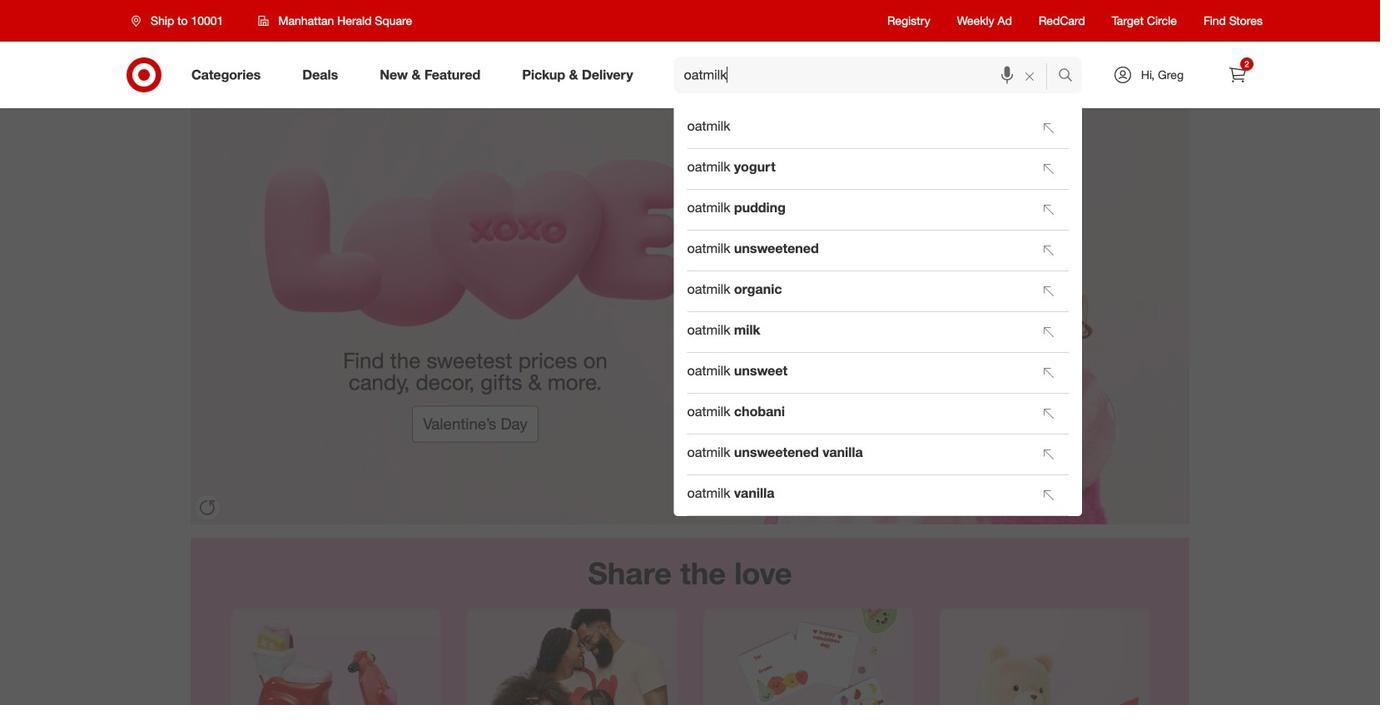 Task type: vqa. For each thing, say whether or not it's contained in the screenshot.
Target Circle link
no



Task type: locate. For each thing, give the bounding box(es) containing it.
love image
[[191, 108, 1190, 525]]

What can we help you find? suggestions appear below search field
[[674, 57, 1063, 93]]



